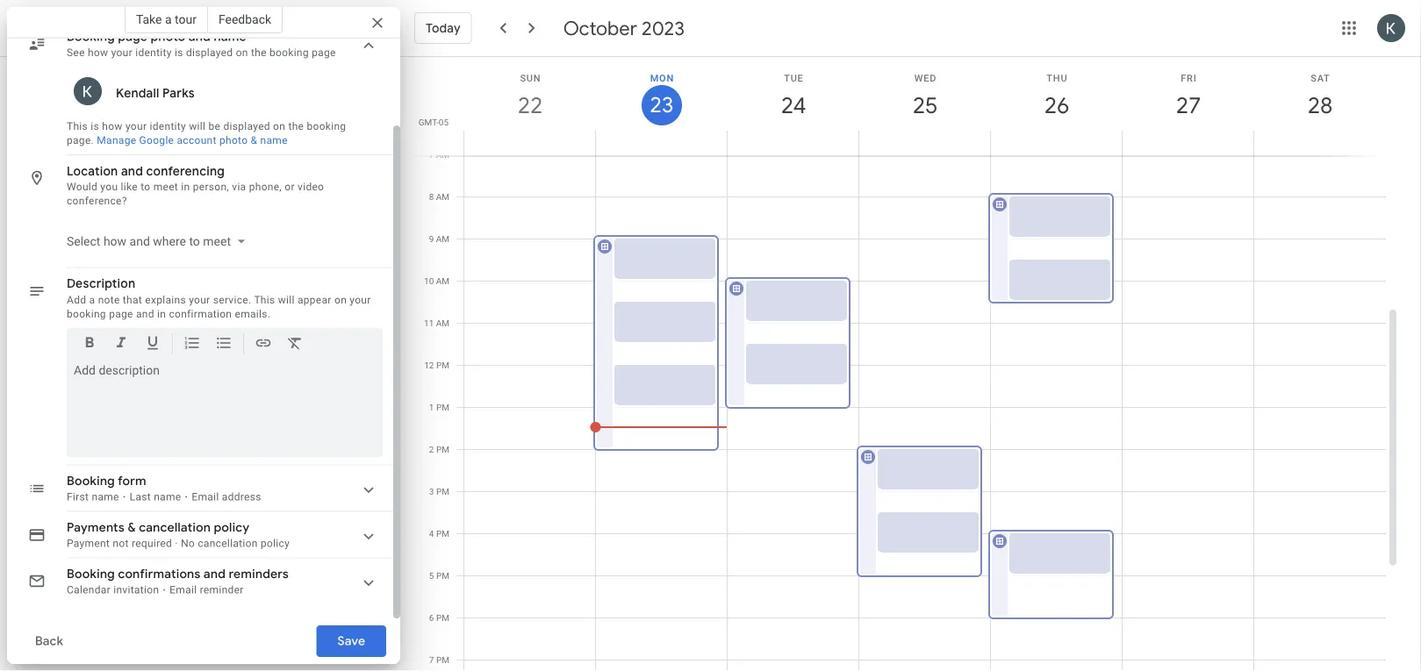 Task type: describe. For each thing, give the bounding box(es) containing it.
am for 9 am
[[436, 234, 450, 245]]

1 vertical spatial cancellation
[[198, 538, 258, 551]]

pm for 2 pm
[[436, 445, 450, 455]]

person,
[[193, 181, 229, 194]]

payment
[[67, 538, 110, 551]]

am for 8 am
[[436, 192, 450, 202]]

5 pm
[[429, 571, 450, 582]]

form
[[118, 474, 146, 490]]

today button
[[415, 7, 472, 49]]

add
[[67, 294, 86, 307]]

payments
[[67, 521, 125, 537]]

calendar invitation
[[67, 585, 159, 597]]

booking for name
[[270, 47, 309, 59]]

take
[[136, 12, 162, 26]]

how inside the this is how your identity will be displayed on the booking page.
[[102, 121, 123, 133]]

2 pm
[[429, 445, 450, 455]]

see
[[67, 47, 85, 59]]

thursday, october 26 element
[[1037, 85, 1078, 126]]

10 am
[[424, 276, 450, 287]]

3 pm
[[429, 487, 450, 498]]

and up reminder
[[204, 567, 226, 583]]

2
[[429, 445, 434, 455]]

displayed inside the this is how your identity will be displayed on the booking page.
[[223, 121, 270, 133]]

on for name
[[236, 47, 248, 59]]

am for 7 am
[[436, 150, 450, 160]]

feedback
[[219, 12, 271, 26]]

0 vertical spatial policy
[[214, 521, 250, 537]]

a inside description add a note that explains your service. this will appear on your booking page and in confirmation emails.
[[89, 294, 95, 307]]

11 am
[[424, 318, 450, 329]]

tuesday, october 24 element
[[774, 85, 814, 126]]

4
[[429, 529, 434, 540]]

friday, october 27 element
[[1169, 85, 1209, 126]]

booking for booking form
[[67, 474, 115, 490]]

kendall
[[116, 86, 159, 101]]

meet inside select how and where to meet dropdown button
[[203, 234, 231, 249]]

pm for 7 pm
[[436, 656, 450, 666]]

22 column header
[[464, 57, 596, 156]]

feedback button
[[208, 5, 283, 33]]

confirmations
[[118, 567, 201, 583]]

october 2023
[[564, 16, 685, 40]]

in inside description add a note that explains your service. this will appear on your booking page and in confirmation emails.
[[157, 308, 166, 321]]

and inside dropdown button
[[130, 234, 150, 249]]

am for 10 am
[[436, 276, 450, 287]]

this inside description add a note that explains your service. this will appear on your booking page and in confirmation emails.
[[254, 294, 275, 307]]

tue
[[784, 72, 804, 83]]

grid containing 22
[[408, 57, 1401, 672]]

underline image
[[144, 335, 162, 355]]

pm for 12 pm
[[436, 361, 450, 371]]

gmt-
[[419, 117, 439, 127]]

booking for that
[[67, 308, 106, 321]]

booking for booking confirmations and reminders
[[67, 567, 115, 583]]

would
[[67, 181, 98, 194]]

take a tour
[[136, 12, 197, 26]]

appear
[[298, 294, 332, 307]]

this is how your identity will be displayed on the booking page.
[[67, 121, 346, 147]]

mon
[[651, 72, 675, 83]]

email address
[[192, 492, 261, 504]]

12
[[424, 361, 434, 371]]

select how and where to meet
[[67, 234, 231, 249]]

conferencing
[[146, 164, 225, 180]]

saturday, october 28 element
[[1301, 85, 1341, 126]]

22
[[517, 91, 542, 120]]

24 column header
[[727, 57, 860, 156]]

booking form
[[67, 474, 146, 490]]

description
[[67, 277, 135, 292]]

8 am
[[429, 192, 450, 202]]

pm for 1 pm
[[436, 403, 450, 413]]

0 vertical spatial page
[[118, 29, 148, 45]]

calendar
[[67, 585, 111, 597]]

your inside the this is how your identity will be displayed on the booking page.
[[126, 121, 147, 133]]

conference?
[[67, 195, 127, 208]]

2023
[[642, 16, 685, 40]]

phone,
[[249, 181, 282, 194]]

1 pm
[[429, 403, 450, 413]]

google
[[139, 135, 174, 147]]

video
[[298, 181, 324, 194]]

location and conferencing would you like to meet in person, via phone, or video conference?
[[67, 164, 324, 208]]

& inside payments & cancellation policy payment not required · no cancellation policy
[[128, 521, 136, 537]]

booking confirmations and reminders
[[67, 567, 289, 583]]

mon 23
[[649, 72, 675, 119]]

how inside dropdown button
[[104, 234, 127, 249]]

fri 27
[[1175, 72, 1201, 120]]

email for email address
[[192, 492, 219, 504]]

take a tour button
[[125, 5, 208, 33]]

parks
[[163, 86, 195, 101]]

is inside the 'booking page photo and name see how your identity is displayed on the booking page'
[[175, 47, 183, 59]]

bulleted list image
[[215, 335, 233, 355]]

on inside the this is how your identity will be displayed on the booking page.
[[273, 121, 286, 133]]

confirmation
[[169, 308, 232, 321]]

explains
[[145, 294, 186, 307]]

the inside the 'booking page photo and name see how your identity is displayed on the booking page'
[[251, 47, 267, 59]]

1 vertical spatial policy
[[261, 538, 290, 551]]

7 pm
[[429, 656, 450, 666]]

thu 26
[[1044, 72, 1069, 120]]

emails.
[[235, 308, 271, 321]]

5
[[429, 571, 434, 582]]

displayed inside the 'booking page photo and name see how your identity is displayed on the booking page'
[[186, 47, 233, 59]]

sat
[[1311, 72, 1331, 83]]

name up phone,
[[261, 135, 288, 147]]

last
[[130, 492, 151, 504]]

note
[[98, 294, 120, 307]]

name right last
[[154, 492, 181, 504]]

25
[[912, 91, 937, 120]]

24
[[780, 91, 805, 120]]



Task type: locate. For each thing, give the bounding box(es) containing it.
email left address
[[192, 492, 219, 504]]

to inside select how and where to meet dropdown button
[[189, 234, 200, 249]]

am right the 11
[[436, 318, 450, 329]]

2 booking from the top
[[67, 474, 115, 490]]

am right 10
[[436, 276, 450, 287]]

be
[[209, 121, 221, 133]]

0 vertical spatial booking
[[270, 47, 309, 59]]

numbered list image
[[184, 335, 201, 355]]

1 vertical spatial will
[[278, 294, 295, 307]]

10
[[424, 276, 434, 287]]

and down that at the top left of page
[[136, 308, 154, 321]]

on down feedback button
[[236, 47, 248, 59]]

1 vertical spatial photo
[[220, 135, 248, 147]]

is down tour
[[175, 47, 183, 59]]

this inside the this is how your identity will be displayed on the booking page.
[[67, 121, 88, 133]]

booking up the video
[[307, 121, 346, 133]]

4 pm from the top
[[436, 487, 450, 498]]

0 horizontal spatial the
[[251, 47, 267, 59]]

pm for 3 pm
[[436, 487, 450, 498]]

cancellation
[[139, 521, 211, 537], [198, 538, 258, 551]]

28
[[1307, 91, 1332, 120]]

in inside location and conferencing would you like to meet in person, via phone, or video conference?
[[181, 181, 190, 194]]

28 column header
[[1254, 57, 1387, 156]]

cancellation up '·'
[[139, 521, 211, 537]]

8 pm from the top
[[436, 656, 450, 666]]

location
[[67, 164, 118, 180]]

1 vertical spatial how
[[102, 121, 123, 133]]

am
[[436, 150, 450, 160], [436, 192, 450, 202], [436, 234, 450, 245], [436, 276, 450, 287], [436, 318, 450, 329]]

& up phone,
[[251, 135, 258, 147]]

select how and where to meet button
[[60, 226, 252, 258]]

will inside description add a note that explains your service. this will appear on your booking page and in confirmation emails.
[[278, 294, 295, 307]]

address
[[222, 492, 261, 504]]

and up like
[[121, 164, 143, 180]]

0 vertical spatial a
[[165, 12, 172, 26]]

or
[[285, 181, 295, 194]]

2 vertical spatial booking
[[67, 308, 106, 321]]

and down tour
[[189, 29, 211, 45]]

·
[[175, 538, 178, 551]]

pm for 6 pm
[[436, 613, 450, 624]]

wed
[[915, 72, 937, 83]]

2 am from the top
[[436, 192, 450, 202]]

meet inside location and conferencing would you like to meet in person, via phone, or video conference?
[[153, 181, 178, 194]]

remove formatting image
[[286, 335, 304, 355]]

to inside location and conferencing would you like to meet in person, via phone, or video conference?
[[141, 181, 151, 194]]

account
[[177, 135, 217, 147]]

email for email reminder
[[170, 585, 197, 597]]

0 horizontal spatial this
[[67, 121, 88, 133]]

3 booking from the top
[[67, 567, 115, 583]]

1 vertical spatial page
[[312, 47, 336, 59]]

23
[[649, 91, 673, 119]]

7 down 6
[[429, 656, 434, 666]]

manage google account photo & name
[[97, 135, 288, 147]]

8
[[429, 192, 434, 202]]

gmt-05
[[419, 117, 449, 127]]

1 horizontal spatial policy
[[261, 538, 290, 551]]

4 pm
[[429, 529, 450, 540]]

1 vertical spatial this
[[254, 294, 275, 307]]

booking up see
[[67, 29, 115, 45]]

am down "05"
[[436, 150, 450, 160]]

6 pm
[[429, 613, 450, 624]]

select
[[67, 234, 101, 249]]

photo down take a tour
[[151, 29, 186, 45]]

pm right 1
[[436, 403, 450, 413]]

0 vertical spatial is
[[175, 47, 183, 59]]

1 7 from the top
[[429, 150, 434, 160]]

photo down be
[[220, 135, 248, 147]]

invitation
[[114, 585, 159, 597]]

7 am
[[429, 150, 450, 160]]

& up not
[[128, 521, 136, 537]]

0 horizontal spatial on
[[236, 47, 248, 59]]

2 vertical spatial booking
[[67, 567, 115, 583]]

booking up calendar
[[67, 567, 115, 583]]

your up manage
[[126, 121, 147, 133]]

to right like
[[141, 181, 151, 194]]

2 vertical spatial page
[[109, 308, 133, 321]]

a inside button
[[165, 12, 172, 26]]

and inside location and conferencing would you like to meet in person, via phone, or video conference?
[[121, 164, 143, 180]]

october
[[564, 16, 638, 40]]

identity up the google
[[150, 121, 186, 133]]

displayed down tour
[[186, 47, 233, 59]]

0 vertical spatial booking
[[67, 29, 115, 45]]

page.
[[67, 135, 94, 147]]

page inside description add a note that explains your service. this will appear on your booking page and in confirmation emails.
[[109, 308, 133, 321]]

0 horizontal spatial to
[[141, 181, 151, 194]]

0 vertical spatial meet
[[153, 181, 178, 194]]

meet right where
[[203, 234, 231, 249]]

0 vertical spatial 7
[[429, 150, 434, 160]]

12 pm
[[424, 361, 450, 371]]

1 horizontal spatial this
[[254, 294, 275, 307]]

manage
[[97, 135, 136, 147]]

how right see
[[88, 47, 108, 59]]

displayed right be
[[223, 121, 270, 133]]

1
[[429, 403, 434, 413]]

payments & cancellation policy payment not required · no cancellation policy
[[67, 521, 290, 551]]

where
[[153, 234, 186, 249]]

0 vertical spatial how
[[88, 47, 108, 59]]

first
[[67, 492, 89, 504]]

how inside the 'booking page photo and name see how your identity is displayed on the booking page'
[[88, 47, 108, 59]]

that
[[123, 294, 142, 307]]

booking
[[270, 47, 309, 59], [307, 121, 346, 133], [67, 308, 106, 321]]

and inside description add a note that explains your service. this will appear on your booking page and in confirmation emails.
[[136, 308, 154, 321]]

27 column header
[[1122, 57, 1255, 156]]

3
[[429, 487, 434, 498]]

page for description
[[109, 308, 133, 321]]

2 7 from the top
[[429, 656, 434, 666]]

1 vertical spatial the
[[288, 121, 304, 133]]

pm for 4 pm
[[436, 529, 450, 540]]

1 horizontal spatial the
[[288, 121, 304, 133]]

booking inside the this is how your identity will be displayed on the booking page.
[[307, 121, 346, 133]]

the inside the this is how your identity will be displayed on the booking page.
[[288, 121, 304, 133]]

booking inside description add a note that explains your service. this will appear on your booking page and in confirmation emails.
[[67, 308, 106, 321]]

0 horizontal spatial &
[[128, 521, 136, 537]]

pm right 6
[[436, 613, 450, 624]]

insert link image
[[255, 335, 272, 355]]

am right 8
[[436, 192, 450, 202]]

1 horizontal spatial a
[[165, 12, 172, 26]]

tour
[[175, 12, 197, 26]]

identity down 'take'
[[135, 47, 172, 59]]

2 vertical spatial on
[[335, 294, 347, 307]]

0 horizontal spatial in
[[157, 308, 166, 321]]

pm down 6 pm
[[436, 656, 450, 666]]

first name
[[67, 492, 119, 504]]

1 vertical spatial displayed
[[223, 121, 270, 133]]

5 pm from the top
[[436, 529, 450, 540]]

0 vertical spatial on
[[236, 47, 248, 59]]

7 pm from the top
[[436, 613, 450, 624]]

email
[[192, 492, 219, 504], [170, 585, 197, 597]]

1 vertical spatial on
[[273, 121, 286, 133]]

this up the emails. at the top of page
[[254, 294, 275, 307]]

0 horizontal spatial policy
[[214, 521, 250, 537]]

the down feedback button
[[251, 47, 267, 59]]

0 vertical spatial cancellation
[[139, 521, 211, 537]]

in down conferencing
[[181, 181, 190, 194]]

sun
[[520, 72, 541, 83]]

wednesday, october 25 element
[[905, 85, 946, 126]]

9 am
[[429, 234, 450, 245]]

pm for 5 pm
[[436, 571, 450, 582]]

2 pm from the top
[[436, 403, 450, 413]]

25 column header
[[859, 57, 992, 156]]

1 horizontal spatial is
[[175, 47, 183, 59]]

fri
[[1181, 72, 1198, 83]]

not
[[113, 538, 129, 551]]

booking page photo and name see how your identity is displayed on the booking page
[[67, 29, 336, 59]]

booking inside the 'booking page photo and name see how your identity is displayed on the booking page'
[[67, 29, 115, 45]]

7 down gmt-05
[[429, 150, 434, 160]]

booking up first name
[[67, 474, 115, 490]]

3 pm from the top
[[436, 445, 450, 455]]

page for booking
[[312, 47, 336, 59]]

pm right "2"
[[436, 445, 450, 455]]

email down booking confirmations and reminders
[[170, 585, 197, 597]]

this
[[67, 121, 88, 133], [254, 294, 275, 307]]

back
[[35, 634, 63, 650]]

a right the add
[[89, 294, 95, 307]]

back button
[[21, 621, 77, 663]]

will
[[189, 121, 206, 133], [278, 294, 295, 307]]

you
[[100, 181, 118, 194]]

0 vertical spatial identity
[[135, 47, 172, 59]]

a left tour
[[165, 12, 172, 26]]

11
[[424, 318, 434, 329]]

policy up reminders
[[261, 538, 290, 551]]

7 for 7 am
[[429, 150, 434, 160]]

bold image
[[81, 335, 98, 355]]

italic image
[[112, 335, 130, 355]]

0 vertical spatial photo
[[151, 29, 186, 45]]

how up manage
[[102, 121, 123, 133]]

is up page.
[[91, 121, 99, 133]]

1 vertical spatial to
[[189, 234, 200, 249]]

1 pm from the top
[[436, 361, 450, 371]]

will left appear
[[278, 294, 295, 307]]

identity inside the this is how your identity will be displayed on the booking page.
[[150, 121, 186, 133]]

4 am from the top
[[436, 276, 450, 287]]

cancellation right "no"
[[198, 538, 258, 551]]

on right appear
[[335, 294, 347, 307]]

3 am from the top
[[436, 234, 450, 245]]

no
[[181, 538, 195, 551]]

your right appear
[[350, 294, 371, 307]]

1 vertical spatial &
[[128, 521, 136, 537]]

your up confirmation
[[189, 294, 210, 307]]

name down "feedback" on the left of the page
[[214, 29, 247, 45]]

1 booking from the top
[[67, 29, 115, 45]]

name inside the 'booking page photo and name see how your identity is displayed on the booking page'
[[214, 29, 247, 45]]

last name
[[130, 492, 181, 504]]

am right the 9
[[436, 234, 450, 245]]

is inside the this is how your identity will be displayed on the booking page.
[[91, 121, 99, 133]]

displayed
[[186, 47, 233, 59], [223, 121, 270, 133]]

your inside the 'booking page photo and name see how your identity is displayed on the booking page'
[[111, 47, 133, 59]]

1 am from the top
[[436, 150, 450, 160]]

2 horizontal spatial on
[[335, 294, 347, 307]]

booking for booking page photo and name see how your identity is displayed on the booking page
[[67, 29, 115, 45]]

wed 25
[[912, 72, 937, 120]]

1 horizontal spatial to
[[189, 234, 200, 249]]

on for that
[[335, 294, 347, 307]]

service.
[[213, 294, 252, 307]]

pm right 3
[[436, 487, 450, 498]]

2 vertical spatial how
[[104, 234, 127, 249]]

a
[[165, 12, 172, 26], [89, 294, 95, 307]]

name
[[214, 29, 247, 45], [261, 135, 288, 147], [92, 492, 119, 504], [154, 492, 181, 504]]

how
[[88, 47, 108, 59], [102, 121, 123, 133], [104, 234, 127, 249]]

0 vertical spatial this
[[67, 121, 88, 133]]

1 vertical spatial identity
[[150, 121, 186, 133]]

name down booking form at bottom
[[92, 492, 119, 504]]

7 for 7 pm
[[429, 656, 434, 666]]

booking down feedback button
[[270, 47, 309, 59]]

meet
[[153, 181, 178, 194], [203, 234, 231, 249]]

today
[[426, 20, 461, 36]]

5 am from the top
[[436, 318, 450, 329]]

9
[[429, 234, 434, 245]]

to
[[141, 181, 151, 194], [189, 234, 200, 249]]

the up or
[[288, 121, 304, 133]]

Description text field
[[74, 364, 376, 451]]

sat 28
[[1307, 72, 1332, 120]]

23 column header
[[595, 57, 728, 156]]

1 vertical spatial meet
[[203, 234, 231, 249]]

0 horizontal spatial meet
[[153, 181, 178, 194]]

1 vertical spatial in
[[157, 308, 166, 321]]

will inside the this is how your identity will be displayed on the booking page.
[[189, 121, 206, 133]]

photo inside the 'booking page photo and name see how your identity is displayed on the booking page'
[[151, 29, 186, 45]]

this up page.
[[67, 121, 88, 133]]

like
[[121, 181, 138, 194]]

booking inside the 'booking page photo and name see how your identity is displayed on the booking page'
[[270, 47, 309, 59]]

pm right 5
[[436, 571, 450, 582]]

monday, october 23, today element
[[642, 85, 682, 126]]

and inside the 'booking page photo and name see how your identity is displayed on the booking page'
[[189, 29, 211, 45]]

reminders
[[229, 567, 289, 583]]

1 vertical spatial a
[[89, 294, 95, 307]]

0 horizontal spatial is
[[91, 121, 99, 133]]

sunday, october 22 element
[[510, 85, 551, 126]]

formatting options toolbar
[[67, 328, 383, 366]]

0 horizontal spatial will
[[189, 121, 206, 133]]

policy down the email address at the left of page
[[214, 521, 250, 537]]

1 horizontal spatial meet
[[203, 234, 231, 249]]

1 vertical spatial booking
[[307, 121, 346, 133]]

in down explains
[[157, 308, 166, 321]]

6 pm from the top
[[436, 571, 450, 582]]

0 vertical spatial displayed
[[186, 47, 233, 59]]

0 vertical spatial in
[[181, 181, 190, 194]]

in
[[181, 181, 190, 194], [157, 308, 166, 321]]

0 vertical spatial the
[[251, 47, 267, 59]]

your up 'kendall'
[[111, 47, 133, 59]]

on inside description add a note that explains your service. this will appear on your booking page and in confirmation emails.
[[335, 294, 347, 307]]

on inside the 'booking page photo and name see how your identity is displayed on the booking page'
[[236, 47, 248, 59]]

0 vertical spatial email
[[192, 492, 219, 504]]

on up or
[[273, 121, 286, 133]]

tue 24
[[780, 72, 805, 120]]

reminder
[[200, 585, 244, 597]]

identity inside the 'booking page photo and name see how your identity is displayed on the booking page'
[[135, 47, 172, 59]]

0 horizontal spatial photo
[[151, 29, 186, 45]]

1 vertical spatial is
[[91, 121, 99, 133]]

will up account
[[189, 121, 206, 133]]

1 horizontal spatial &
[[251, 135, 258, 147]]

the
[[251, 47, 267, 59], [288, 121, 304, 133]]

email reminder
[[170, 585, 244, 597]]

0 vertical spatial to
[[141, 181, 151, 194]]

description add a note that explains your service. this will appear on your booking page and in confirmation emails.
[[67, 277, 371, 321]]

to right where
[[189, 234, 200, 249]]

0 vertical spatial will
[[189, 121, 206, 133]]

thu
[[1047, 72, 1068, 83]]

1 horizontal spatial will
[[278, 294, 295, 307]]

1 horizontal spatial on
[[273, 121, 286, 133]]

policy
[[214, 521, 250, 537], [261, 538, 290, 551]]

meet down conferencing
[[153, 181, 178, 194]]

1 horizontal spatial in
[[181, 181, 190, 194]]

your
[[111, 47, 133, 59], [126, 121, 147, 133], [189, 294, 210, 307], [350, 294, 371, 307]]

1 vertical spatial email
[[170, 585, 197, 597]]

how right 'select'
[[104, 234, 127, 249]]

and left where
[[130, 234, 150, 249]]

pm right 12
[[436, 361, 450, 371]]

pm right 4
[[436, 529, 450, 540]]

sun 22
[[517, 72, 542, 120]]

0 vertical spatial &
[[251, 135, 258, 147]]

1 vertical spatial booking
[[67, 474, 115, 490]]

0 horizontal spatial a
[[89, 294, 95, 307]]

grid
[[408, 57, 1401, 672]]

am for 11 am
[[436, 318, 450, 329]]

1 vertical spatial 7
[[429, 656, 434, 666]]

26 column header
[[991, 57, 1123, 156]]

booking down the add
[[67, 308, 106, 321]]

1 horizontal spatial photo
[[220, 135, 248, 147]]

on
[[236, 47, 248, 59], [273, 121, 286, 133], [335, 294, 347, 307]]



Task type: vqa. For each thing, say whether or not it's contained in the screenshot.
notification
no



